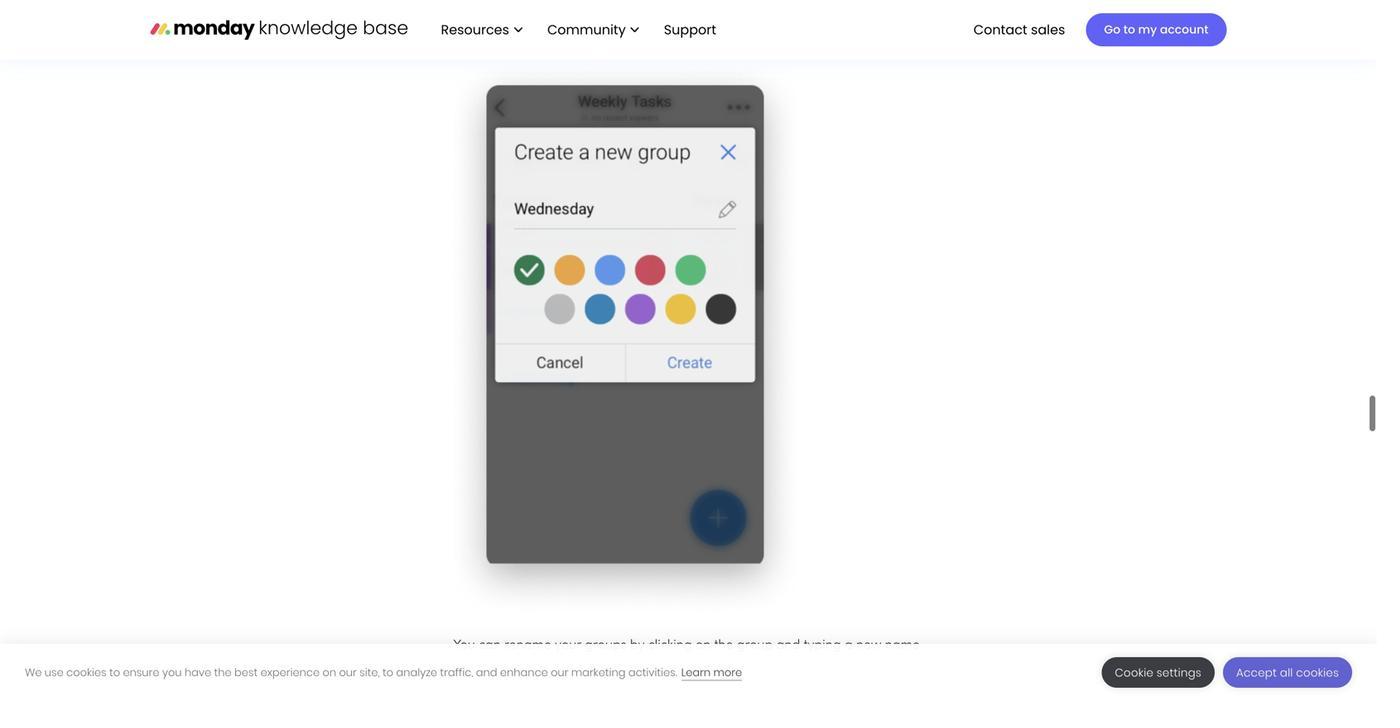 Task type: locate. For each thing, give the bounding box(es) containing it.
group's
[[701, 2, 745, 14]]

1 horizontal spatial our
[[551, 665, 568, 680]]

to right site, on the left of page
[[383, 665, 393, 680]]

cookies
[[66, 665, 106, 680], [1296, 665, 1339, 681]]

to
[[600, 2, 611, 14], [1123, 22, 1135, 38], [109, 665, 120, 680], [383, 665, 393, 680]]

dialog
[[0, 644, 1377, 701]]

and inside 'dialog'
[[476, 665, 497, 680]]

accept all cookies
[[1236, 665, 1339, 681]]

0 horizontal spatial on
[[323, 665, 336, 680]]

and
[[787, 2, 811, 14], [849, 2, 873, 14], [776, 640, 800, 652], [476, 665, 497, 680]]

2 vertical spatial the
[[214, 665, 232, 680]]

on right experience
[[323, 665, 336, 680]]

cookie settings button
[[1102, 657, 1215, 688]]

contact sales link
[[965, 16, 1073, 44]]

0 vertical spatial on
[[695, 640, 711, 652]]

cookies inside "button"
[[1296, 665, 1339, 681]]

then
[[487, 2, 514, 14], [877, 2, 903, 14]]

our down the your
[[551, 665, 568, 680]]

2 then from the left
[[877, 2, 903, 14]]

on
[[695, 640, 711, 652], [323, 665, 336, 680]]

list
[[424, 0, 730, 60]]

name.
[[885, 640, 923, 652]]

and right the group
[[776, 640, 800, 652]]

you
[[453, 640, 475, 652]]

community link
[[539, 16, 647, 44]]

2 horizontal spatial the
[[714, 640, 733, 652]]

typing
[[804, 640, 841, 652]]

contact sales
[[974, 20, 1065, 39]]

1 vertical spatial on
[[323, 665, 336, 680]]

on up "learn"
[[695, 640, 711, 652]]

and down can
[[476, 665, 497, 680]]

to up "community" link
[[600, 2, 611, 14]]

to right go
[[1123, 22, 1135, 38]]

1 horizontal spatial then
[[877, 2, 903, 14]]

our
[[339, 665, 357, 680], [551, 665, 568, 680]]

go
[[1104, 22, 1120, 38]]

analyze
[[396, 665, 437, 680]]

then left "click"
[[877, 2, 903, 14]]

a
[[845, 640, 853, 652]]

0 horizontal spatial the
[[214, 665, 232, 680]]

and left color,
[[787, 2, 811, 14]]

color,
[[814, 2, 846, 14]]

my
[[1138, 22, 1157, 38]]

cookie
[[1115, 665, 1154, 681]]

1 horizontal spatial the
[[678, 2, 697, 14]]

groups
[[585, 640, 627, 652]]

all
[[1280, 665, 1293, 681]]

best
[[234, 665, 258, 680]]

you'll then be prompted to customize the group's name and color, and then click "create"!
[[453, 2, 932, 38]]

0 horizontal spatial our
[[339, 665, 357, 680]]

1 our from the left
[[339, 665, 357, 680]]

go to my account
[[1104, 22, 1209, 38]]

your
[[555, 640, 581, 652]]

group
[[737, 640, 773, 652]]

cookies for all
[[1296, 665, 1339, 681]]

name
[[748, 2, 783, 14]]

new
[[856, 640, 881, 652]]

you'll
[[453, 2, 484, 14]]

customize
[[615, 2, 675, 14]]

1 horizontal spatial cookies
[[1296, 665, 1339, 681]]

1 cookies from the left
[[66, 665, 106, 680]]

cookies right the all at bottom
[[1296, 665, 1339, 681]]

cookies right use
[[66, 665, 106, 680]]

accept
[[1236, 665, 1277, 681]]

accept all cookies button
[[1223, 657, 1352, 688]]

prompted
[[536, 2, 596, 14]]

sales
[[1031, 20, 1065, 39]]

settings
[[1157, 665, 1201, 681]]

0 vertical spatial the
[[678, 2, 697, 14]]

the up support
[[678, 2, 697, 14]]

the left best at bottom left
[[214, 665, 232, 680]]

1 horizontal spatial on
[[695, 640, 711, 652]]

rename
[[504, 640, 551, 652]]

0 horizontal spatial then
[[487, 2, 514, 14]]

monday.com logo image
[[150, 12, 408, 47]]

the up more
[[714, 640, 733, 652]]

more
[[713, 665, 742, 680]]

2 cookies from the left
[[1296, 665, 1339, 681]]

then left be
[[487, 2, 514, 14]]

support link
[[656, 16, 730, 44], [664, 20, 721, 39]]

the
[[678, 2, 697, 14], [714, 640, 733, 652], [214, 665, 232, 680]]

0 horizontal spatial cookies
[[66, 665, 106, 680]]

our left site, on the left of page
[[339, 665, 357, 680]]

the inside you'll then be prompted to customize the group's name and color, and then click "create"!
[[678, 2, 697, 14]]



Task type: describe. For each thing, give the bounding box(es) containing it.
activities.
[[628, 665, 677, 680]]

resources link
[[433, 16, 531, 44]]

cookie settings
[[1115, 665, 1201, 681]]

you
[[162, 665, 182, 680]]

1 vertical spatial the
[[714, 640, 733, 652]]

account
[[1160, 22, 1209, 38]]

site,
[[360, 665, 380, 680]]

dialog containing cookie settings
[[0, 644, 1377, 701]]

to inside you'll then be prompted to customize the group's name and color, and then click "create"!
[[600, 2, 611, 14]]

experience
[[260, 665, 320, 680]]

1 then from the left
[[487, 2, 514, 14]]

contact
[[974, 20, 1027, 39]]

enhance
[[500, 665, 548, 680]]

community
[[547, 20, 626, 39]]

3.png image
[[453, 56, 796, 621]]

resources
[[441, 20, 509, 39]]

clicking
[[648, 640, 692, 652]]

cookies for use
[[66, 665, 106, 680]]

the inside 'dialog'
[[214, 665, 232, 680]]

and right color,
[[849, 2, 873, 14]]

"create"!
[[453, 25, 505, 38]]

learn more link
[[681, 665, 742, 681]]

use
[[45, 665, 64, 680]]

learn
[[681, 665, 711, 680]]

we use cookies to ensure you have the best experience on our site, to analyze traffic, and enhance our marketing activities. learn more
[[25, 665, 742, 680]]

can
[[479, 640, 501, 652]]

list containing resources
[[424, 0, 730, 60]]

click
[[907, 2, 932, 14]]

marketing
[[571, 665, 626, 680]]

on inside 'dialog'
[[323, 665, 336, 680]]

2 our from the left
[[551, 665, 568, 680]]

ensure
[[123, 665, 159, 680]]

traffic,
[[440, 665, 473, 680]]

to left the "ensure"
[[109, 665, 120, 680]]

to inside "main" element
[[1123, 22, 1135, 38]]

we
[[25, 665, 42, 680]]

be
[[517, 2, 533, 14]]

main element
[[424, 0, 1227, 60]]

by
[[630, 640, 645, 652]]

you can rename your groups by clicking on the group and typing a new name.
[[453, 640, 923, 652]]

go to my account link
[[1086, 13, 1227, 46]]

support
[[664, 20, 716, 39]]

have
[[185, 665, 211, 680]]



Task type: vqa. For each thing, say whether or not it's contained in the screenshot.
the for
no



